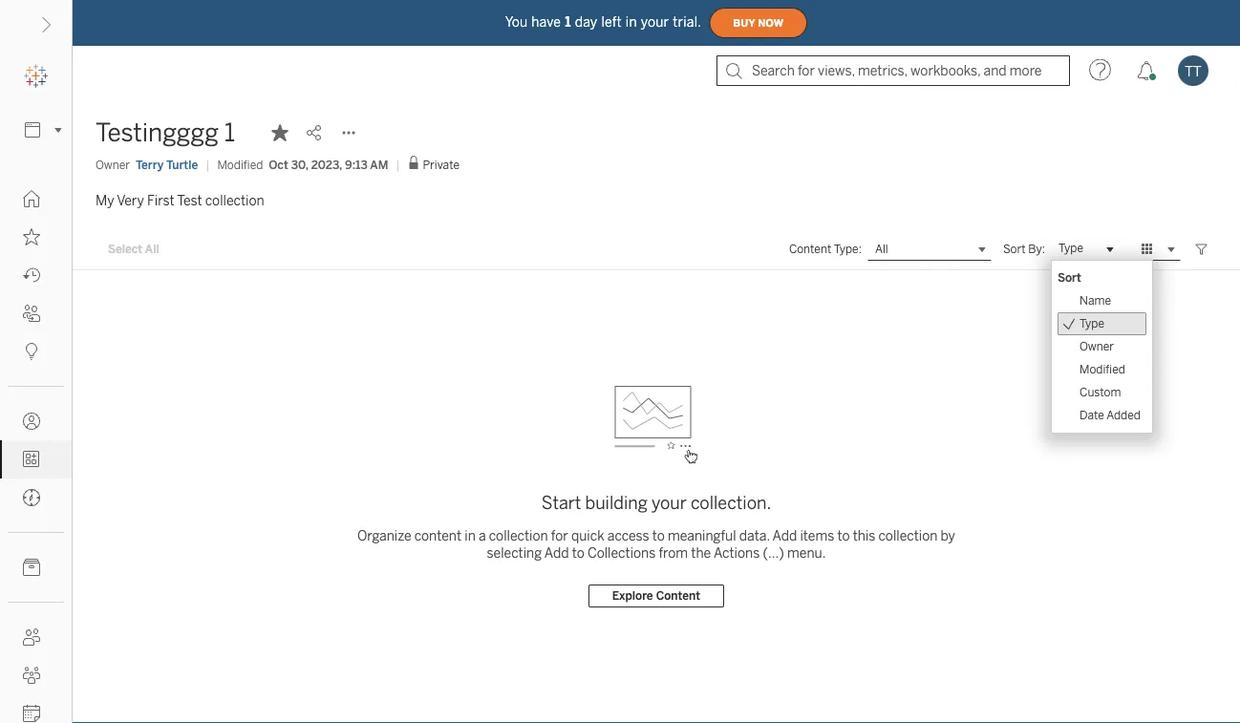 Task type: describe. For each thing, give the bounding box(es) containing it.
owner terry turtle | modified oct 30, 2023, 9:13 am |
[[96, 158, 400, 172]]

by
[[941, 528, 956, 544]]

1 horizontal spatial add
[[773, 528, 797, 544]]

trial.
[[673, 14, 702, 30]]

select all button
[[96, 238, 172, 261]]

1 vertical spatial your
[[652, 493, 687, 514]]

by:
[[1029, 242, 1046, 256]]

buy now
[[733, 17, 784, 29]]

in inside organize content in a collection for quick access to meaningful data. add items to this collection by selecting add to collections from the actions (...) menu.
[[465, 528, 476, 544]]

content
[[415, 528, 462, 544]]

explore
[[613, 589, 653, 603]]

type checkbox item
[[1058, 313, 1147, 335]]

sort for sort
[[1058, 271, 1082, 285]]

oct
[[269, 158, 288, 172]]

collections
[[588, 545, 656, 561]]

all button
[[868, 238, 992, 261]]

sort by:
[[1003, 242, 1046, 256]]

2023,
[[311, 158, 342, 172]]

2 horizontal spatial to
[[838, 528, 850, 544]]

now
[[758, 17, 784, 29]]

custom
[[1080, 386, 1122, 399]]

first
[[147, 193, 175, 208]]

my very first test collection
[[96, 193, 264, 208]]

explore content
[[613, 589, 701, 603]]

0 horizontal spatial add
[[545, 545, 569, 561]]

private
[[423, 158, 460, 172]]

Search for views, metrics, workbooks, and more text field
[[717, 55, 1071, 86]]

start
[[542, 493, 582, 514]]

terry
[[136, 158, 164, 172]]

type inside dropdown button
[[1059, 241, 1084, 255]]

organize
[[358, 528, 412, 544]]

items
[[800, 528, 835, 544]]

all inside popup button
[[875, 242, 889, 256]]

buy
[[733, 17, 755, 29]]

collection.
[[691, 493, 772, 514]]

buy now button
[[709, 8, 808, 38]]

left
[[602, 14, 622, 30]]

you
[[505, 14, 528, 30]]

0 horizontal spatial to
[[572, 545, 585, 561]]

all inside button
[[145, 242, 159, 256]]

collection for test
[[205, 193, 264, 208]]

1 horizontal spatial 1
[[565, 14, 571, 30]]

quick
[[572, 528, 605, 544]]

main navigation. press the up and down arrow keys to access links. element
[[0, 180, 72, 724]]

day
[[575, 14, 598, 30]]

you have 1 day left in your trial.
[[505, 14, 702, 30]]

access
[[608, 528, 650, 544]]

added
[[1107, 409, 1141, 422]]

selecting
[[487, 545, 542, 561]]

owner for owner
[[1080, 340, 1114, 354]]

the
[[691, 545, 711, 561]]

menu.
[[788, 545, 826, 561]]

organize content in a collection for quick access to meaningful data. add items to this collection by selecting add to collections from the actions (...) menu.
[[358, 528, 956, 561]]

data.
[[740, 528, 770, 544]]

date added
[[1080, 409, 1141, 422]]

content type:
[[789, 242, 862, 256]]

testingggg
[[96, 118, 219, 148]]



Task type: locate. For each thing, give the bounding box(es) containing it.
type down name
[[1080, 317, 1105, 331]]

2 | from the left
[[396, 158, 400, 172]]

your left trial.
[[641, 14, 669, 30]]

0 vertical spatial type
[[1059, 241, 1084, 255]]

sort
[[1003, 242, 1026, 256], [1058, 271, 1082, 285]]

owner for owner terry turtle | modified oct 30, 2023, 9:13 am |
[[96, 158, 130, 172]]

modified left oct
[[217, 158, 263, 172]]

sort group
[[1058, 267, 1147, 427]]

turtle
[[166, 158, 198, 172]]

to left this
[[838, 528, 850, 544]]

collection left the by at the bottom right of the page
[[879, 528, 938, 544]]

1 horizontal spatial collection
[[489, 528, 548, 544]]

content down the from
[[656, 589, 701, 603]]

very
[[117, 193, 144, 208]]

0 vertical spatial your
[[641, 14, 669, 30]]

1 vertical spatial type
[[1080, 317, 1105, 331]]

1 horizontal spatial content
[[789, 242, 832, 256]]

(...)
[[763, 545, 785, 561]]

owner
[[96, 158, 130, 172], [1080, 340, 1114, 354]]

collection down owner terry turtle | modified oct 30, 2023, 9:13 am |
[[205, 193, 264, 208]]

this
[[853, 528, 876, 544]]

select
[[108, 242, 143, 256]]

1 horizontal spatial to
[[653, 528, 665, 544]]

1
[[565, 14, 571, 30], [224, 118, 235, 148]]

your
[[641, 14, 669, 30], [652, 493, 687, 514]]

to up the from
[[653, 528, 665, 544]]

my
[[96, 193, 114, 208]]

modified inside sort group
[[1080, 363, 1126, 377]]

sort left by: at top right
[[1003, 242, 1026, 256]]

type button
[[1051, 238, 1120, 261]]

date
[[1080, 409, 1105, 422]]

have
[[532, 14, 561, 30]]

1 | from the left
[[206, 158, 210, 172]]

1 horizontal spatial in
[[626, 14, 637, 30]]

navigation panel element
[[0, 57, 72, 724]]

1 all from the left
[[145, 242, 159, 256]]

type right by: at top right
[[1059, 241, 1084, 255]]

1 vertical spatial content
[[656, 589, 701, 603]]

building
[[585, 493, 648, 514]]

in right left
[[626, 14, 637, 30]]

content
[[789, 242, 832, 256], [656, 589, 701, 603]]

all
[[145, 242, 159, 256], [875, 242, 889, 256]]

type:
[[834, 242, 862, 256]]

0 horizontal spatial |
[[206, 158, 210, 172]]

collection up 'selecting'
[[489, 528, 548, 544]]

0 vertical spatial content
[[789, 242, 832, 256]]

| right am
[[396, 158, 400, 172]]

add up (...)
[[773, 528, 797, 544]]

sort down type dropdown button
[[1058, 271, 1082, 285]]

from
[[659, 545, 688, 561]]

0 vertical spatial modified
[[217, 158, 263, 172]]

sort for sort by:
[[1003, 242, 1026, 256]]

owner down type checkbox item
[[1080, 340, 1114, 354]]

modified up the custom
[[1080, 363, 1126, 377]]

start building your collection.
[[542, 493, 772, 514]]

testingggg 1
[[96, 118, 235, 148]]

2 horizontal spatial collection
[[879, 528, 938, 544]]

0 horizontal spatial all
[[145, 242, 159, 256]]

| right turtle
[[206, 158, 210, 172]]

0 horizontal spatial collection
[[205, 193, 264, 208]]

1 horizontal spatial modified
[[1080, 363, 1126, 377]]

in left a
[[465, 528, 476, 544]]

1 vertical spatial 1
[[224, 118, 235, 148]]

a
[[479, 528, 486, 544]]

explore content button
[[589, 585, 725, 608]]

meaningful
[[668, 528, 736, 544]]

1 vertical spatial sort
[[1058, 271, 1082, 285]]

1 vertical spatial in
[[465, 528, 476, 544]]

1 vertical spatial add
[[545, 545, 569, 561]]

owner up my
[[96, 158, 130, 172]]

1 horizontal spatial owner
[[1080, 340, 1114, 354]]

owner inside sort group
[[1080, 340, 1114, 354]]

modified
[[217, 158, 263, 172], [1080, 363, 1126, 377]]

to
[[653, 528, 665, 544], [838, 528, 850, 544], [572, 545, 585, 561]]

select all
[[108, 242, 159, 256]]

2 all from the left
[[875, 242, 889, 256]]

sort inside group
[[1058, 271, 1082, 285]]

all right "type:"
[[875, 242, 889, 256]]

add down for
[[545, 545, 569, 561]]

terry turtle link
[[136, 156, 198, 173]]

content left "type:"
[[789, 242, 832, 256]]

name
[[1080, 294, 1112, 308]]

to down "quick"
[[572, 545, 585, 561]]

|
[[206, 158, 210, 172], [396, 158, 400, 172]]

1 horizontal spatial sort
[[1058, 271, 1082, 285]]

test
[[177, 193, 202, 208]]

0 horizontal spatial in
[[465, 528, 476, 544]]

collection
[[205, 193, 264, 208], [489, 528, 548, 544], [879, 528, 938, 544]]

0 vertical spatial in
[[626, 14, 637, 30]]

grid view image
[[1139, 241, 1157, 258]]

content inside button
[[656, 589, 701, 603]]

0 vertical spatial owner
[[96, 158, 130, 172]]

in
[[626, 14, 637, 30], [465, 528, 476, 544]]

0 horizontal spatial content
[[656, 589, 701, 603]]

your up organize content in a collection for quick access to meaningful data. add items to this collection by selecting add to collections from the actions (...) menu.
[[652, 493, 687, 514]]

1 horizontal spatial |
[[396, 158, 400, 172]]

1 left day
[[565, 14, 571, 30]]

1 vertical spatial owner
[[1080, 340, 1114, 354]]

collection for a
[[489, 528, 548, 544]]

0 horizontal spatial sort
[[1003, 242, 1026, 256]]

1 horizontal spatial all
[[875, 242, 889, 256]]

0 horizontal spatial modified
[[217, 158, 263, 172]]

am
[[370, 158, 388, 172]]

actions
[[714, 545, 760, 561]]

0 vertical spatial add
[[773, 528, 797, 544]]

0 horizontal spatial owner
[[96, 158, 130, 172]]

0 vertical spatial 1
[[565, 14, 571, 30]]

0 horizontal spatial 1
[[224, 118, 235, 148]]

type inside checkbox item
[[1080, 317, 1105, 331]]

30,
[[291, 158, 308, 172]]

1 up owner terry turtle | modified oct 30, 2023, 9:13 am |
[[224, 118, 235, 148]]

1 vertical spatial modified
[[1080, 363, 1126, 377]]

0 vertical spatial sort
[[1003, 242, 1026, 256]]

all right select
[[145, 242, 159, 256]]

type
[[1059, 241, 1084, 255], [1080, 317, 1105, 331]]

9:13
[[345, 158, 368, 172]]

for
[[551, 528, 568, 544]]

add
[[773, 528, 797, 544], [545, 545, 569, 561]]



Task type: vqa. For each thing, say whether or not it's contained in the screenshot.
from
yes



